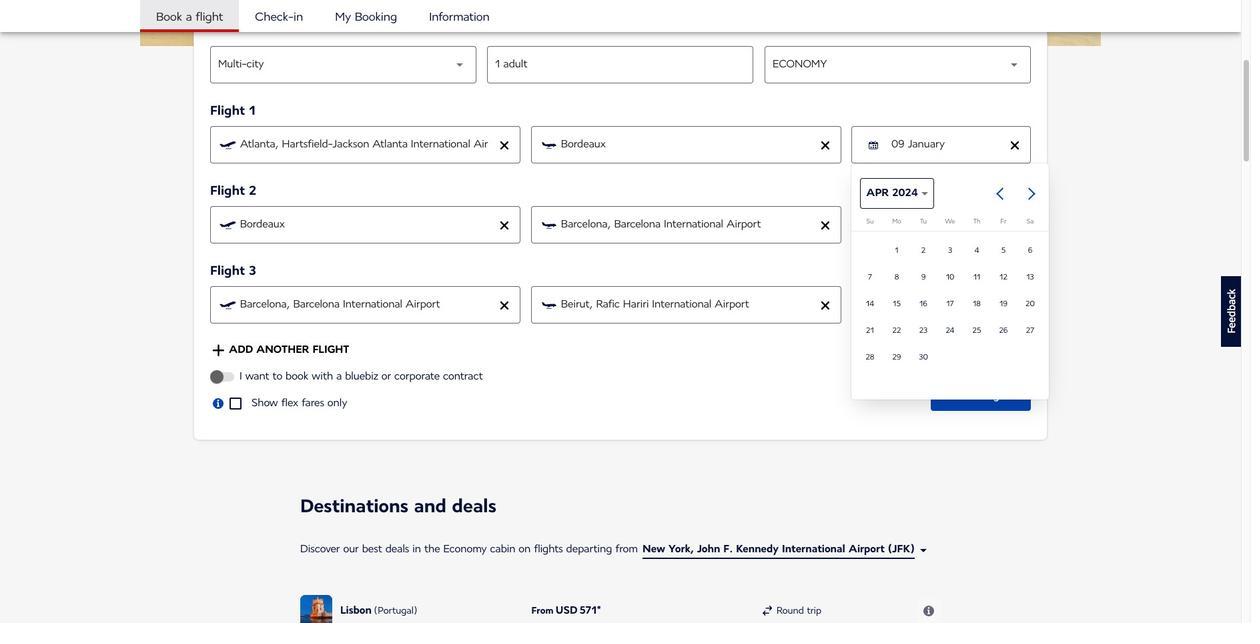 Task type: describe. For each thing, give the bounding box(es) containing it.
28 button
[[857, 344, 884, 370]]

8
[[895, 273, 899, 281]]

clear selected destination image for flight 2
[[820, 221, 830, 230]]

add
[[229, 344, 253, 356]]

clear dates image for flight 3
[[1011, 301, 1020, 310]]

18
[[973, 299, 981, 308]]

2024
[[893, 187, 918, 200]]

clear selected origin image for flight 1
[[500, 141, 509, 150]]

clear selected destination image for flight 1
[[820, 141, 830, 150]]

apr
[[866, 187, 889, 200]]

clear selected destination image for flight 3
[[820, 301, 830, 310]]

destinations and deals
[[300, 496, 497, 518]]

destinations
[[300, 496, 408, 518]]

0 vertical spatial deals
[[452, 496, 497, 518]]

20
[[1026, 299, 1035, 308]]

to
[[273, 371, 283, 383]]

6
[[1028, 246, 1033, 255]]

information
[[429, 11, 490, 24]]

lisbon (portugal)
[[340, 604, 418, 617]]

15
[[893, 299, 901, 308]]

clear selected origin image
[[500, 301, 509, 310]]

29 button
[[884, 344, 910, 370]]

from
[[615, 543, 638, 556]]

14
[[866, 299, 875, 308]]

trip
[[807, 606, 822, 616]]

flight 2
[[210, 184, 256, 199]]

1 button
[[884, 237, 910, 264]]

Passengers field
[[495, 57, 746, 73]]

16
[[920, 299, 928, 308]]

departure date field for flight 2
[[892, 217, 1004, 233]]

bluebiz
[[345, 371, 378, 383]]

with
[[312, 371, 333, 383]]

26 button
[[990, 317, 1017, 344]]

flight for flight 2
[[210, 184, 245, 199]]

17
[[947, 299, 954, 308]]

25 button
[[964, 317, 990, 344]]

1 vertical spatial a
[[336, 371, 342, 383]]

17 button
[[937, 290, 964, 317]]

row containing 14
[[857, 290, 1044, 317]]

23 button
[[910, 317, 937, 344]]

19 button
[[990, 290, 1017, 317]]

want
[[245, 371, 269, 383]]

flight 1
[[210, 103, 256, 119]]

15 button
[[884, 290, 910, 317]]

flex
[[281, 397, 298, 410]]

22
[[893, 326, 901, 335]]

or
[[382, 371, 391, 383]]

16 button
[[910, 290, 937, 317]]

clear selected origin image for flight 2
[[500, 221, 509, 230]]

5
[[1002, 246, 1006, 255]]

0 vertical spatial no color image
[[1019, 267, 1028, 277]]

fares
[[302, 397, 324, 410]]

check-
[[255, 11, 294, 24]]

book a flight link
[[140, 0, 239, 32]]

tu
[[920, 218, 927, 226]]

13 button
[[1017, 264, 1044, 290]]

fr
[[1001, 218, 1007, 226]]

6 button
[[1017, 237, 1044, 264]]

9 button
[[910, 264, 937, 290]]

row containing 7
[[857, 264, 1044, 290]]

10 button
[[937, 264, 964, 290]]

1 vertical spatial deals
[[386, 543, 409, 556]]

only
[[328, 397, 348, 410]]

sa
[[1027, 218, 1034, 226]]

(portugal)
[[374, 606, 418, 616]]

our
[[343, 543, 359, 556]]

book
[[286, 371, 309, 383]]

no color image inside the add another flight button
[[212, 344, 225, 357]]

apr 2024 button
[[860, 178, 934, 210]]

we
[[945, 218, 955, 226]]

3 inside 3 'button'
[[948, 246, 952, 255]]

corporate
[[394, 371, 440, 383]]

my
[[335, 11, 351, 24]]

20 button
[[1017, 290, 1044, 317]]

economy
[[443, 543, 487, 556]]

12
[[1000, 273, 1008, 281]]

flight
[[313, 344, 349, 356]]

flight for flight 1
[[210, 103, 245, 119]]

apr 2024
[[866, 187, 918, 200]]

24 button
[[937, 317, 964, 344]]

usd 571*
[[556, 604, 601, 617]]



Task type: locate. For each thing, give the bounding box(es) containing it.
5 button
[[990, 237, 1017, 264]]

2 clear dates image from the top
[[1011, 301, 1020, 310]]

1 vertical spatial 1
[[895, 246, 899, 255]]

23
[[920, 326, 928, 335]]

su
[[867, 218, 874, 226]]

navigation containing book a flight
[[140, 0, 1101, 32]]

Departure date field
[[892, 137, 1004, 153], [892, 217, 1004, 233], [892, 297, 1004, 313]]

0 horizontal spatial 1
[[249, 103, 256, 119]]

grid
[[857, 218, 1044, 370]]

flight 3
[[210, 264, 256, 279]]

view fare conditions for this deal to lisbon, portugal. image
[[924, 606, 934, 616]]

4 row from the top
[[857, 317, 1044, 344]]

1 inside button
[[895, 246, 899, 255]]

9
[[922, 273, 926, 281]]

10
[[946, 273, 955, 281]]

flights
[[534, 543, 563, 556]]

my booking link
[[319, 0, 413, 32]]

2 clear selected destination image from the top
[[820, 221, 830, 230]]

1 clear dates image from the top
[[1011, 141, 1020, 150]]

check-in link
[[239, 0, 319, 32]]

2 flight from the top
[[210, 184, 245, 199]]

2 button
[[910, 237, 937, 264]]

11
[[974, 273, 981, 281]]

discover
[[300, 543, 340, 556]]

in
[[294, 11, 303, 24], [413, 543, 421, 556]]

a right with
[[336, 371, 342, 383]]

21 button
[[857, 317, 884, 344]]

1 vertical spatial no color image
[[212, 344, 225, 357]]

clear dates image
[[1011, 141, 1020, 150], [1011, 301, 1020, 310]]

1 vertical spatial in
[[413, 543, 421, 556]]

1 horizontal spatial in
[[413, 543, 421, 556]]

21
[[866, 326, 874, 335]]

no color image
[[763, 606, 773, 616]]

i want to book with a bluebiz or corporate contract
[[240, 371, 483, 383]]

grid containing 1
[[857, 218, 1044, 370]]

no color image right 12 button
[[1019, 267, 1028, 277]]

30
[[919, 353, 928, 361]]

1 vertical spatial clear selected destination image
[[820, 221, 830, 230]]

26
[[999, 326, 1008, 335]]

2 inside 2 button
[[922, 246, 926, 255]]

0 horizontal spatial a
[[186, 11, 192, 24]]

a
[[186, 11, 192, 24], [336, 371, 342, 383]]

0 vertical spatial 2
[[249, 184, 256, 199]]

5 row from the top
[[857, 344, 1044, 370]]

1 horizontal spatial 1
[[895, 246, 899, 255]]

14 button
[[857, 290, 884, 317]]

1 flight from the top
[[210, 103, 245, 119]]

27 button
[[1017, 317, 1044, 344]]

a right the book
[[186, 11, 192, 24]]

row containing 1
[[857, 237, 1044, 264]]

0 horizontal spatial 2
[[249, 184, 256, 199]]

show flex fares only
[[252, 397, 348, 410]]

0 vertical spatial clear dates image
[[1011, 141, 1020, 150]]

add another flight
[[229, 344, 349, 356]]

information link
[[413, 0, 506, 32]]

3 departure date field from the top
[[892, 297, 1004, 313]]

in left my
[[294, 11, 303, 24]]

from usd 571*
[[532, 604, 601, 617]]

none search field containing flight 1
[[210, 46, 1031, 428]]

2 row from the top
[[857, 264, 1044, 290]]

departure date field for flight 1
[[892, 137, 1004, 153]]

0 horizontal spatial no color image
[[212, 344, 225, 357]]

1 vertical spatial clear selected origin image
[[500, 221, 509, 230]]

the
[[424, 543, 440, 556]]

2 vertical spatial clear selected destination image
[[820, 301, 830, 310]]

lisbon
[[340, 604, 372, 617]]

in inside check-in "link"
[[294, 11, 303, 24]]

1
[[249, 103, 256, 119], [895, 246, 899, 255]]

19
[[1000, 299, 1008, 308]]

0 vertical spatial departure date field
[[892, 137, 1004, 153]]

and
[[414, 496, 447, 518]]

book a flight
[[156, 11, 223, 24]]

row
[[857, 237, 1044, 264], [857, 264, 1044, 290], [857, 290, 1044, 317], [857, 317, 1044, 344], [857, 344, 1044, 370]]

1 departure date field from the top
[[892, 137, 1004, 153]]

8 button
[[884, 264, 910, 290]]

departure date field for flight 3
[[892, 297, 1004, 313]]

13
[[1027, 273, 1034, 281]]

3 button
[[937, 237, 964, 264]]

no color image
[[1019, 267, 1028, 277], [212, 344, 225, 357]]

27
[[1026, 326, 1035, 335]]

flight
[[196, 11, 223, 24]]

12 button
[[990, 264, 1017, 290]]

1 vertical spatial departure date field
[[892, 217, 1004, 233]]

28
[[866, 353, 875, 361]]

0 vertical spatial 1
[[249, 103, 256, 119]]

None search field
[[210, 46, 1031, 428]]

departure date field up 2024
[[892, 137, 1004, 153]]

0 horizontal spatial 3
[[249, 264, 256, 279]]

1 horizontal spatial 2
[[922, 246, 926, 255]]

1 vertical spatial clear dates image
[[1011, 301, 1020, 310]]

deals
[[452, 496, 497, 518], [386, 543, 409, 556]]

cabin
[[490, 543, 516, 556]]

tab list
[[194, 7, 1048, 30]]

no color image left add
[[212, 344, 225, 357]]

0 horizontal spatial deals
[[386, 543, 409, 556]]

1 horizontal spatial 3
[[948, 246, 952, 255]]

flight for flight 3
[[210, 264, 245, 279]]

0 vertical spatial a
[[186, 11, 192, 24]]

on
[[519, 543, 531, 556]]

round trip
[[777, 606, 822, 616]]

round
[[777, 606, 804, 616]]

booking
[[355, 11, 397, 24]]

check-in
[[255, 11, 303, 24]]

departure date field up "24"
[[892, 297, 1004, 313]]

3 clear selected destination image from the top
[[820, 301, 830, 310]]

best
[[362, 543, 382, 556]]

clear selected destination image
[[820, 141, 830, 150], [820, 221, 830, 230], [820, 301, 830, 310]]

i
[[240, 371, 242, 383]]

in left "the"
[[413, 543, 421, 556]]

0 vertical spatial clear selected origin image
[[500, 141, 509, 150]]

deals right 'best'
[[386, 543, 409, 556]]

2
[[249, 184, 256, 199], [922, 246, 926, 255]]

2 departure date field from the top
[[892, 217, 1004, 233]]

22 button
[[884, 317, 910, 344]]

1 vertical spatial 2
[[922, 246, 926, 255]]

my booking
[[335, 11, 397, 24]]

2 vertical spatial flight
[[210, 264, 245, 279]]

departure date field up 3 'button'
[[892, 217, 1004, 233]]

clear dates image for flight 1
[[1011, 141, 1020, 150]]

2 clear selected origin image from the top
[[500, 221, 509, 230]]

departing
[[566, 543, 612, 556]]

clear selected origin image
[[500, 141, 509, 150], [500, 221, 509, 230]]

0 vertical spatial flight
[[210, 103, 245, 119]]

1 vertical spatial flight
[[210, 184, 245, 199]]

row containing 28
[[857, 344, 1044, 370]]

0 vertical spatial 3
[[948, 246, 952, 255]]

4
[[975, 246, 980, 255]]

1 row from the top
[[857, 237, 1044, 264]]

11 button
[[964, 264, 990, 290]]

row containing 21
[[857, 317, 1044, 344]]

3 flight from the top
[[210, 264, 245, 279]]

1 horizontal spatial deals
[[452, 496, 497, 518]]

0 horizontal spatial in
[[294, 11, 303, 24]]

1 horizontal spatial a
[[336, 371, 342, 383]]

24
[[946, 326, 955, 335]]

1 vertical spatial 3
[[249, 264, 256, 279]]

1 clear selected destination image from the top
[[820, 141, 830, 150]]

0 vertical spatial clear selected destination image
[[820, 141, 830, 150]]

1 horizontal spatial no color image
[[1019, 267, 1028, 277]]

18 button
[[964, 290, 990, 317]]

25
[[973, 326, 981, 335]]

1 clear selected origin image from the top
[[500, 141, 509, 150]]

discover our best deals in the economy cabin on flights departing from
[[300, 543, 638, 556]]

navigation
[[140, 0, 1101, 32]]

0 vertical spatial in
[[294, 11, 303, 24]]

30 button
[[910, 344, 937, 370]]

3 row from the top
[[857, 290, 1044, 317]]

another
[[256, 344, 309, 356]]

from
[[532, 606, 554, 616]]

2 vertical spatial departure date field
[[892, 297, 1004, 313]]

29
[[893, 353, 901, 361]]

add another flight button
[[210, 342, 349, 358]]

4 button
[[964, 237, 990, 264]]

deals up discover our best deals in the economy cabin on flights departing from
[[452, 496, 497, 518]]



Task type: vqa. For each thing, say whether or not it's contained in the screenshot.


